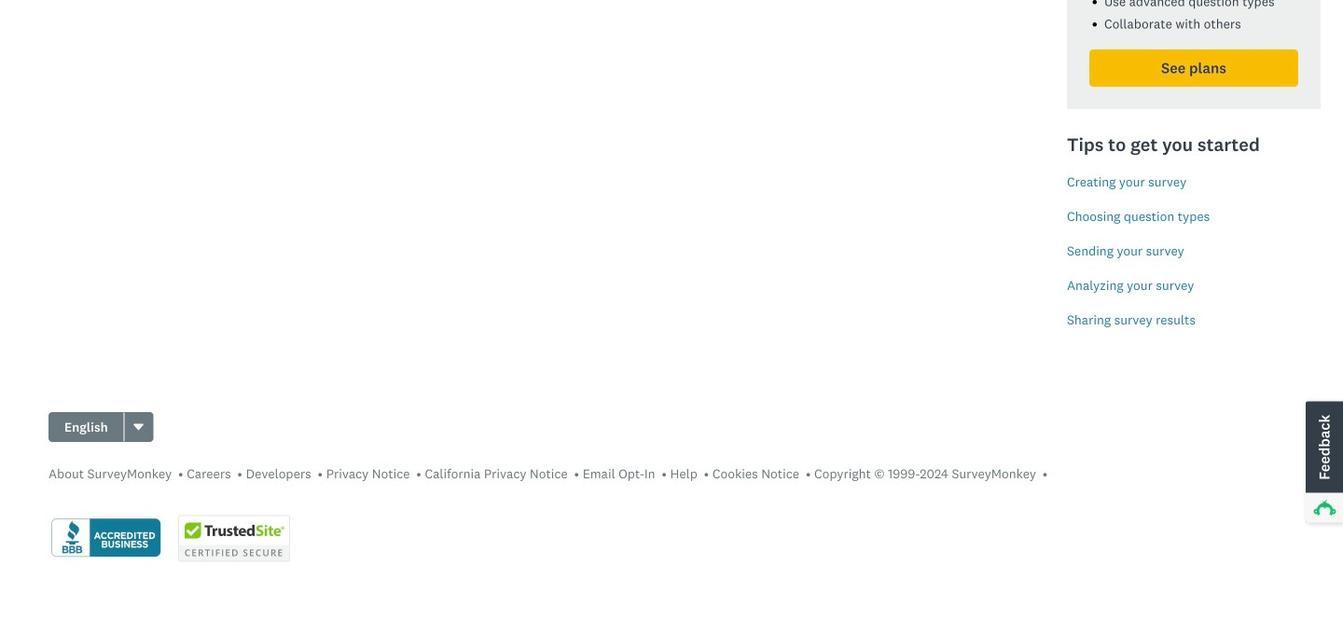 Task type: vqa. For each thing, say whether or not it's contained in the screenshot.
"Language dropdown" image
yes



Task type: describe. For each thing, give the bounding box(es) containing it.
language dropdown image
[[134, 424, 144, 430]]



Task type: locate. For each thing, give the bounding box(es) containing it.
language dropdown image
[[132, 421, 145, 434]]

group
[[48, 412, 154, 442]]

trustedsite helps keep you safe from identity theft, credit card fraud, spyware, spam, viruses and online scams image
[[178, 515, 290, 562]]

click to verify bbb accreditation and to see a bbb report. image
[[48, 517, 163, 560]]



